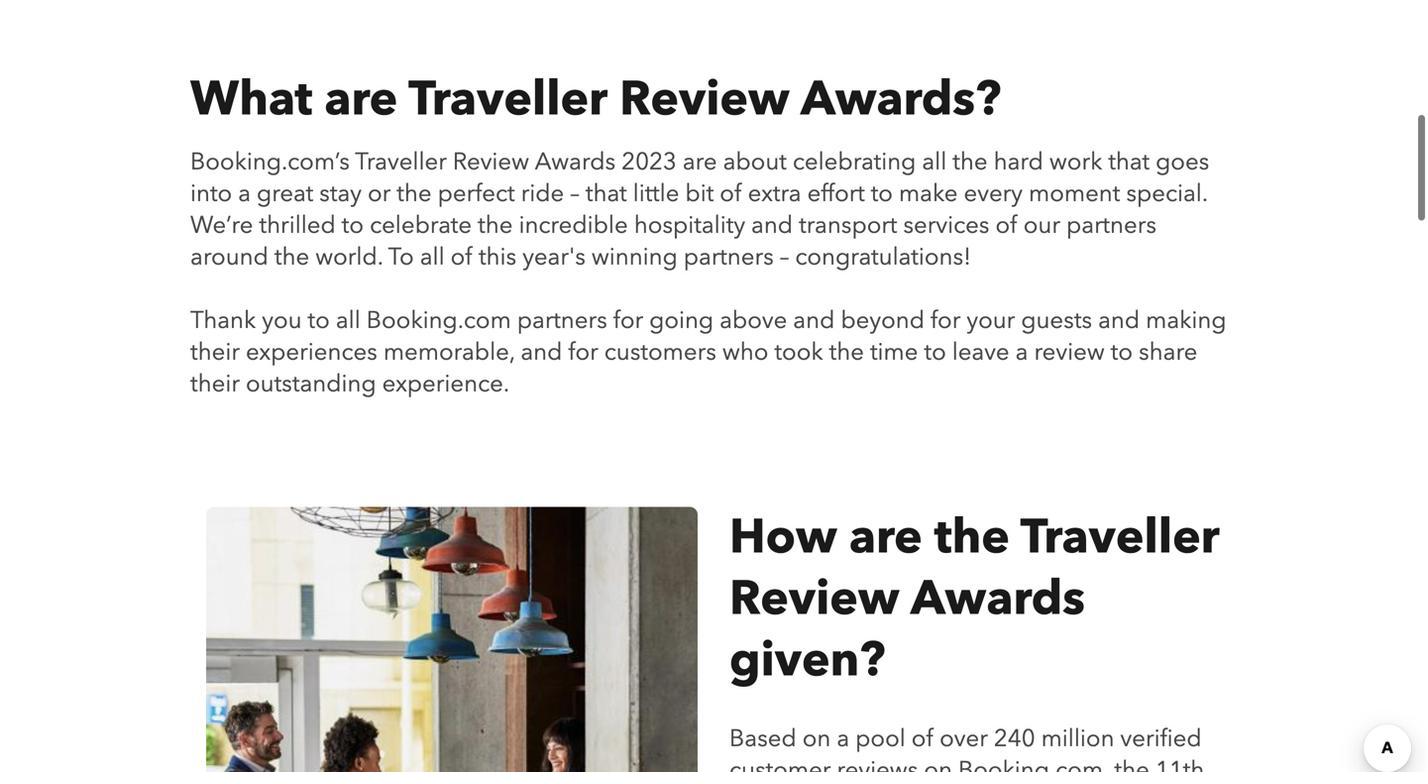 Task type: vqa. For each thing, say whether or not it's contained in the screenshot.
march
no



Task type: locate. For each thing, give the bounding box(es) containing it.
2 horizontal spatial a
[[1016, 336, 1028, 369]]

million
[[1042, 722, 1115, 755]]

a inside thank you to all booking.com partners for going above and beyond for your guests and making their experiences memorable, and for customers who took the time to leave a review to share their outstanding experience.
[[1016, 336, 1028, 369]]

2 vertical spatial review
[[730, 566, 900, 631]]

experience.
[[382, 368, 510, 400]]

1 horizontal spatial –
[[780, 241, 789, 273]]

took
[[775, 336, 823, 369]]

the inside how are the traveller review awards given?
[[935, 505, 1010, 570]]

customer
[[730, 754, 831, 772]]

– down extra
[[780, 241, 789, 273]]

booking.com,
[[959, 754, 1109, 772]]

0 vertical spatial are
[[325, 67, 398, 132]]

0 horizontal spatial partners
[[517, 304, 607, 337]]

awards
[[535, 146, 616, 178], [911, 566, 1085, 631]]

to
[[388, 241, 414, 273]]

over
[[940, 722, 988, 755]]

booking.com
[[367, 304, 511, 337]]

review inside how are the traveller review awards given?
[[730, 566, 900, 631]]

all right to
[[420, 241, 445, 273]]

2 vertical spatial traveller
[[1021, 505, 1220, 570]]

a
[[238, 177, 251, 210], [1016, 336, 1028, 369], [837, 722, 850, 755]]

going
[[649, 304, 714, 337]]

are for what
[[325, 67, 398, 132]]

0 horizontal spatial a
[[238, 177, 251, 210]]

0 horizontal spatial are
[[325, 67, 398, 132]]

are
[[325, 67, 398, 132], [683, 146, 717, 178], [849, 505, 923, 570]]

celebrate
[[370, 209, 472, 242]]

the
[[953, 146, 988, 178], [397, 177, 432, 210], [478, 209, 513, 242], [274, 241, 309, 273], [829, 336, 864, 369], [935, 505, 1010, 570], [1115, 754, 1150, 772]]

1 vertical spatial awards
[[911, 566, 1085, 631]]

their
[[190, 336, 240, 369], [190, 368, 240, 400]]

1 horizontal spatial are
[[683, 146, 717, 178]]

0 vertical spatial review
[[620, 67, 790, 132]]

2 vertical spatial are
[[849, 505, 923, 570]]

1 horizontal spatial a
[[837, 722, 850, 755]]

1 horizontal spatial partners
[[684, 241, 774, 273]]

all up the "services" at the top of the page
[[922, 146, 947, 178]]

what
[[190, 67, 313, 132]]

of left over
[[912, 722, 934, 755]]

2 horizontal spatial are
[[849, 505, 923, 570]]

for left customers
[[568, 336, 599, 369]]

above
[[720, 304, 787, 337]]

based
[[730, 722, 797, 755]]

world.
[[315, 241, 383, 273]]

0 horizontal spatial all
[[336, 304, 361, 337]]

review
[[620, 67, 790, 132], [453, 146, 529, 178], [730, 566, 900, 631]]

– right ride
[[570, 177, 580, 210]]

verified
[[1121, 722, 1202, 755]]

a right into
[[238, 177, 251, 210]]

effort
[[808, 177, 865, 210]]

a left pool
[[837, 722, 850, 755]]

of left 'our'
[[996, 209, 1018, 242]]

to left or
[[342, 209, 364, 242]]

review
[[1034, 336, 1105, 369]]

and down about
[[751, 209, 793, 242]]

great
[[257, 177, 313, 210]]

the inside based on a pool of over 240 million verified customer reviews on booking.com, the 11t
[[1115, 754, 1150, 772]]

0 vertical spatial a
[[238, 177, 251, 210]]

for left your
[[931, 304, 961, 337]]

on
[[803, 722, 831, 755], [924, 754, 953, 772]]

traveller
[[409, 67, 608, 132], [355, 146, 447, 178], [1021, 505, 1220, 570]]

1 vertical spatial all
[[420, 241, 445, 273]]

1 vertical spatial review
[[453, 146, 529, 178]]

that right work
[[1109, 146, 1150, 178]]

1 vertical spatial traveller
[[355, 146, 447, 178]]

1 horizontal spatial awards
[[911, 566, 1085, 631]]

are inside how are the traveller review awards given?
[[849, 505, 923, 570]]

a inside booking.com's traveller review awards 2023 are about celebrating all the hard work that goes into a great stay or the perfect ride – that little bit of extra effort to make every moment special. we're thrilled to celebrate the incredible hospitality and transport services of our partners around the world. to all of this year's winning partners – congratulations!
[[238, 177, 251, 210]]

all
[[922, 146, 947, 178], [420, 241, 445, 273], [336, 304, 361, 337]]

based on a pool of over 240 million verified customer reviews on booking.com, the 11t
[[730, 722, 1205, 772]]

bit
[[685, 177, 714, 210]]

0 vertical spatial –
[[570, 177, 580, 210]]

to right effort
[[871, 177, 893, 210]]

your
[[967, 304, 1015, 337]]

services
[[903, 209, 990, 242]]

the inside thank you to all booking.com partners for going above and beyond for your guests and making their experiences memorable, and for customers who took the time to leave a review to share their outstanding experience.
[[829, 336, 864, 369]]

to right the time
[[924, 336, 946, 369]]

0 vertical spatial awards
[[535, 146, 616, 178]]

and inside booking.com's traveller review awards 2023 are about celebrating all the hard work that goes into a great stay or the perfect ride – that little bit of extra effort to make every moment special. we're thrilled to celebrate the incredible hospitality and transport services of our partners around the world. to all of this year's winning partners – congratulations!
[[751, 209, 793, 242]]

who
[[723, 336, 769, 369]]

perfect
[[438, 177, 515, 210]]

partners
[[1067, 209, 1157, 242], [684, 241, 774, 273], [517, 304, 607, 337]]

0 vertical spatial all
[[922, 146, 947, 178]]

that left little
[[586, 177, 627, 210]]

240
[[994, 722, 1036, 755]]

2 horizontal spatial for
[[931, 304, 961, 337]]

2 vertical spatial all
[[336, 304, 361, 337]]

reviews
[[837, 754, 918, 772]]

2023
[[622, 146, 677, 178]]

stay
[[319, 177, 362, 210]]

for left going
[[613, 304, 644, 337]]

of left this
[[451, 241, 473, 273]]

booking.com's
[[190, 146, 350, 178]]

into
[[190, 177, 232, 210]]

awards inside booking.com's traveller review awards 2023 are about celebrating all the hard work that goes into a great stay or the perfect ride – that little bit of extra effort to make every moment special. we're thrilled to celebrate the incredible hospitality and transport services of our partners around the world. to all of this year's winning partners – congratulations!
[[535, 146, 616, 178]]

to left share
[[1111, 336, 1133, 369]]

partners up the above
[[684, 241, 774, 273]]

or
[[368, 177, 391, 210]]

partners down "year's"
[[517, 304, 607, 337]]

2 vertical spatial a
[[837, 722, 850, 755]]

this
[[479, 241, 517, 273]]

a right leave
[[1016, 336, 1028, 369]]

of
[[720, 177, 742, 210], [996, 209, 1018, 242], [451, 241, 473, 273], [912, 722, 934, 755]]

0 horizontal spatial –
[[570, 177, 580, 210]]

that
[[1109, 146, 1150, 178], [586, 177, 627, 210]]

their down the thank
[[190, 368, 240, 400]]

work
[[1050, 146, 1103, 178]]

–
[[570, 177, 580, 210], [780, 241, 789, 273]]

to
[[871, 177, 893, 210], [342, 209, 364, 242], [308, 304, 330, 337], [924, 336, 946, 369], [1111, 336, 1133, 369]]

for
[[613, 304, 644, 337], [931, 304, 961, 337], [568, 336, 599, 369]]

1 vertical spatial are
[[683, 146, 717, 178]]

we're
[[190, 209, 253, 242]]

on right based
[[803, 722, 831, 755]]

thank
[[190, 304, 256, 337]]

moment
[[1029, 177, 1121, 210]]

partners right 'our'
[[1067, 209, 1157, 242]]

0 horizontal spatial awards
[[535, 146, 616, 178]]

all down world.
[[336, 304, 361, 337]]

1 vertical spatial a
[[1016, 336, 1028, 369]]

given?
[[730, 628, 886, 693]]

1 horizontal spatial all
[[420, 241, 445, 273]]

and
[[751, 209, 793, 242], [793, 304, 835, 337], [1098, 304, 1140, 337], [521, 336, 563, 369]]

their left you
[[190, 336, 240, 369]]

on right reviews at right bottom
[[924, 754, 953, 772]]



Task type: describe. For each thing, give the bounding box(es) containing it.
transport
[[799, 209, 897, 242]]

time
[[870, 336, 918, 369]]

pool
[[856, 722, 906, 755]]

and right memorable,
[[521, 336, 563, 369]]

1 horizontal spatial for
[[613, 304, 644, 337]]

0 horizontal spatial that
[[586, 177, 627, 210]]

goes
[[1156, 146, 1210, 178]]

every
[[964, 177, 1023, 210]]

and right guests
[[1098, 304, 1140, 337]]

awards inside how are the traveller review awards given?
[[911, 566, 1085, 631]]

special.
[[1127, 177, 1208, 210]]

0 vertical spatial traveller
[[409, 67, 608, 132]]

share
[[1139, 336, 1198, 369]]

and right the above
[[793, 304, 835, 337]]

0 horizontal spatial on
[[803, 722, 831, 755]]

how
[[730, 505, 838, 570]]

customers
[[605, 336, 717, 369]]

thank you to all booking.com partners for going above and beyond for your guests and making their experiences memorable, and for customers who took the time to leave a review to share their outstanding experience.
[[190, 304, 1227, 400]]

outstanding
[[246, 368, 376, 400]]

about
[[723, 146, 787, 178]]

all inside thank you to all booking.com partners for going above and beyond for your guests and making their experiences memorable, and for customers who took the time to leave a review to share their outstanding experience.
[[336, 304, 361, 337]]

leave
[[952, 336, 1010, 369]]

awards?
[[801, 67, 1002, 132]]

2 their from the top
[[190, 368, 240, 400]]

our
[[1024, 209, 1061, 242]]

experiences
[[246, 336, 378, 369]]

1 their from the top
[[190, 336, 240, 369]]

booking.com's traveller review awards 2023 are about celebrating all the hard work that goes into a great stay or the perfect ride – that little bit of extra effort to make every moment special. we're thrilled to celebrate the incredible hospitality and transport services of our partners around the world. to all of this year's winning partners – congratulations!
[[190, 146, 1210, 273]]

1 horizontal spatial that
[[1109, 146, 1150, 178]]

hard
[[994, 146, 1044, 178]]

incredible
[[519, 209, 628, 242]]

of inside based on a pool of over 240 million verified customer reviews on booking.com, the 11t
[[912, 722, 934, 755]]

are for how
[[849, 505, 923, 570]]

year's
[[523, 241, 586, 273]]

around
[[190, 241, 269, 273]]

how are the traveller review awards given?
[[730, 505, 1220, 693]]

traveller inside how are the traveller review awards given?
[[1021, 505, 1220, 570]]

are inside booking.com's traveller review awards 2023 are about celebrating all the hard work that goes into a great stay or the perfect ride – that little bit of extra effort to make every moment special. we're thrilled to celebrate the incredible hospitality and transport services of our partners around the world. to all of this year's winning partners – congratulations!
[[683, 146, 717, 178]]

to right you
[[308, 304, 330, 337]]

1 vertical spatial –
[[780, 241, 789, 273]]

extra
[[748, 177, 802, 210]]

2 horizontal spatial all
[[922, 146, 947, 178]]

review inside booking.com's traveller review awards 2023 are about celebrating all the hard work that goes into a great stay or the perfect ride – that little bit of extra effort to make every moment special. we're thrilled to celebrate the incredible hospitality and transport services of our partners around the world. to all of this year's winning partners – congratulations!
[[453, 146, 529, 178]]

thrilled
[[259, 209, 336, 242]]

make
[[899, 177, 958, 210]]

1 horizontal spatial on
[[924, 754, 953, 772]]

making
[[1146, 304, 1227, 337]]

2 horizontal spatial partners
[[1067, 209, 1157, 242]]

winning
[[592, 241, 678, 273]]

congratulations!
[[795, 241, 971, 273]]

ride
[[521, 177, 564, 210]]

what are traveller review awards?
[[190, 67, 1002, 132]]

little
[[633, 177, 679, 210]]

traveller inside booking.com's traveller review awards 2023 are about celebrating all the hard work that goes into a great stay or the perfect ride – that little bit of extra effort to make every moment special. we're thrilled to celebrate the incredible hospitality and transport services of our partners around the world. to all of this year's winning partners – congratulations!
[[355, 146, 447, 178]]

0 horizontal spatial for
[[568, 336, 599, 369]]

of right the bit
[[720, 177, 742, 210]]

memorable,
[[383, 336, 515, 369]]

guests
[[1021, 304, 1093, 337]]

a inside based on a pool of over 240 million verified customer reviews on booking.com, the 11t
[[837, 722, 850, 755]]

beyond
[[841, 304, 925, 337]]

partners inside thank you to all booking.com partners for going above and beyond for your guests and making their experiences memorable, and for customers who took the time to leave a review to share their outstanding experience.
[[517, 304, 607, 337]]

hospitality
[[634, 209, 746, 242]]

celebrating
[[793, 146, 916, 178]]

you
[[262, 304, 302, 337]]



